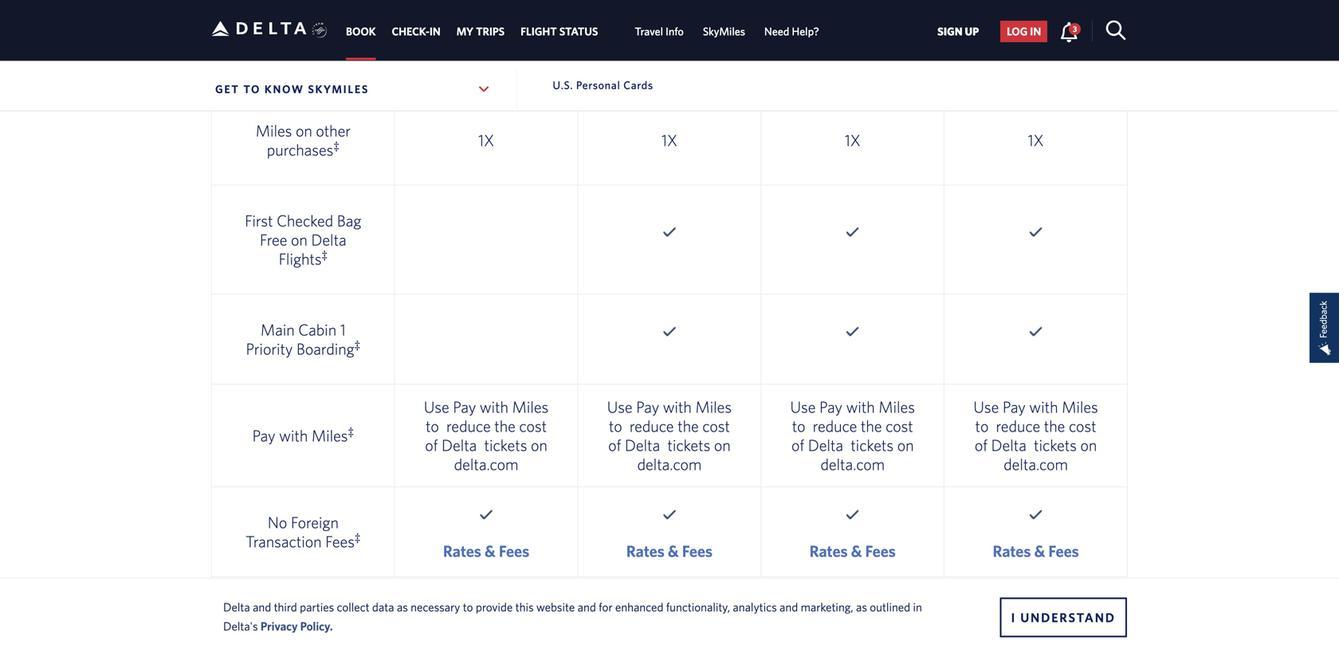 Task type: describe. For each thing, give the bounding box(es) containing it.
in inside delta and third parties collect data as necessary to provide this website and for enhanced functionality, analytics and marketing, as outlined in delta's
[[913, 601, 922, 615]]

transaction
[[246, 533, 322, 551]]

1 cost from the left
[[519, 417, 547, 435]]

2 earn 20% back as a  statement credit on select  in-flight purchases w from the left
[[608, 591, 731, 657]]

3 rates from the left
[[810, 542, 848, 561]]

for
[[599, 601, 613, 615]]

4 credit from the left
[[1060, 610, 1097, 628]]

with inside pay with miles ‡
[[279, 427, 308, 445]]

4 cost from the left
[[1069, 417, 1096, 435]]

fees up outlined
[[865, 542, 896, 561]]

3 tickets from the left
[[851, 436, 894, 455]]

1 of from the left
[[425, 436, 438, 455]]

main cabin 1 priority boarding ‡
[[246, 321, 360, 358]]

check-
[[392, 25, 430, 38]]

on inside miles on other purchases
[[296, 121, 312, 140]]

3 credit from the left
[[877, 610, 914, 628]]

no
[[268, 514, 287, 532]]

i understand button
[[1000, 598, 1127, 638]]

boarding
[[296, 340, 354, 358]]

check-in link
[[392, 17, 441, 46]]

1 earn 20% back as a  statement credit on select  in-flight purchases w from the left
[[425, 591, 548, 657]]

parties
[[300, 601, 334, 615]]

flight status
[[521, 25, 598, 38]]

info
[[666, 25, 684, 38]]

tab list containing book
[[338, 0, 829, 60]]

2 rates from the left
[[626, 542, 665, 561]]

4 statement from the left
[[989, 610, 1056, 628]]

on inside miles on eligible hotel purchases ‡
[[292, 31, 308, 50]]

in
[[430, 25, 441, 38]]

1
[[340, 321, 346, 339]]

miles on other purchases
[[256, 121, 351, 159]]

analytics
[[733, 601, 777, 615]]

flight
[[521, 25, 557, 38]]

4 purchases from the left
[[981, 648, 1047, 657]]

delta's
[[223, 620, 258, 634]]

travel
[[635, 25, 663, 38]]

as up the understand at the bottom of page
[[1080, 591, 1095, 609]]

my trips link
[[457, 17, 505, 46]]

2 the from the left
[[678, 417, 699, 435]]

‡ inside main cabin 1 priority boarding ‡
[[354, 337, 360, 351]]

2 statement from the left
[[623, 610, 690, 628]]

cabin
[[298, 321, 336, 339]]

20% inside 20% back on in- flight purchases
[[249, 620, 281, 638]]

1 statement from the left
[[440, 610, 507, 628]]

priority
[[246, 340, 293, 358]]

purchases inside 20% back on in- flight purchases
[[285, 639, 352, 657]]

enhanced
[[615, 601, 663, 615]]

3 purchases from the left
[[798, 648, 864, 657]]

miles inside pay with miles ‡
[[312, 427, 348, 445]]

2 rates & fees from the left
[[626, 542, 713, 561]]

miles inside miles on other purchases
[[256, 121, 292, 140]]

miles inside miles on eligible hotel purchases ‡
[[252, 31, 288, 50]]

on inside 20% back on in- flight purchases
[[319, 620, 336, 638]]

get to know skymiles
[[215, 83, 369, 96]]

u.s. personal cards
[[553, 79, 653, 92]]

foreign
[[291, 514, 339, 532]]

my
[[457, 25, 474, 38]]

4 rates from the left
[[993, 542, 1031, 561]]

first
[[245, 211, 273, 230]]

as left analytics
[[714, 591, 728, 609]]

status
[[559, 25, 598, 38]]

20% left outlined
[[827, 591, 859, 609]]

1 delta.com from the left
[[454, 455, 518, 474]]

in-
[[339, 620, 357, 638]]

third
[[274, 601, 297, 615]]

flight
[[248, 639, 282, 657]]

20% back on in- flight purchases
[[248, 620, 357, 657]]

1 use pay with miles to  reduce the cost of delta  tickets on delta.com from the left
[[424, 398, 549, 474]]

other
[[316, 121, 351, 140]]

2 earn from the left
[[611, 591, 640, 609]]

2 in- from the left
[[675, 629, 694, 648]]

2 cost from the left
[[702, 417, 730, 435]]

1 use from the left
[[424, 398, 449, 416]]

cards
[[623, 79, 653, 92]]

understand
[[1020, 611, 1116, 625]]

2 reduce from the left
[[630, 417, 674, 435]]

bag
[[337, 211, 361, 230]]

2 purchases from the left
[[615, 648, 681, 657]]

free
[[260, 231, 287, 249]]

my trips
[[457, 25, 505, 38]]

3 and from the left
[[780, 601, 798, 615]]

collect
[[337, 601, 369, 615]]

‡ inside no foreign transaction fees ‡
[[355, 530, 361, 544]]

1 credit from the left
[[510, 610, 548, 628]]

privacy policy.
[[261, 620, 333, 634]]

outlined
[[870, 601, 910, 615]]

main
[[261, 321, 295, 339]]

2 use pay with miles to  reduce the cost of delta  tickets on delta.com from the left
[[607, 398, 732, 474]]

1 & from the left
[[485, 542, 495, 561]]

3 the from the left
[[861, 417, 882, 435]]

3 rates & fees from the left
[[810, 542, 896, 561]]

3 delta.com from the left
[[820, 455, 885, 474]]

functionality,
[[666, 601, 730, 615]]

personal
[[576, 79, 620, 92]]

‡ inside miles on eligible hotel purchases ‡
[[353, 48, 359, 62]]

sign up link
[[931, 21, 985, 42]]

hotel
[[247, 50, 280, 69]]

3 use pay with miles to  reduce the cost of delta  tickets on delta.com from the left
[[790, 398, 915, 474]]

2 and from the left
[[578, 601, 596, 615]]

fees up functionality,
[[682, 542, 713, 561]]

pay with miles ‡
[[252, 424, 354, 445]]

fees inside no foreign transaction fees ‡
[[325, 533, 355, 551]]

4 delta.com from the left
[[1004, 455, 1068, 474]]

‡ inside pay with miles ‡
[[348, 424, 354, 438]]

help?
[[792, 25, 819, 38]]

eligible
[[312, 31, 358, 50]]

2 delta.com from the left
[[637, 455, 702, 474]]

2 of from the left
[[608, 436, 621, 455]]

get to know skymiles button
[[211, 69, 495, 109]]

policy.
[[300, 620, 333, 634]]

3 earn 20% back as a  statement credit on select  in-flight purchases w from the left
[[791, 591, 914, 657]]



Task type: locate. For each thing, give the bounding box(es) containing it.
4 tickets from the left
[[1034, 436, 1077, 455]]

rates & fees link up marketing,
[[810, 542, 896, 561]]

1 purchases from the left
[[431, 648, 498, 657]]

website
[[536, 601, 575, 615]]

20%
[[460, 591, 493, 609], [644, 591, 676, 609], [827, 591, 859, 609], [1010, 591, 1042, 609], [249, 620, 281, 638]]

0 horizontal spatial in
[[913, 601, 922, 615]]

purchases down marketing,
[[798, 648, 864, 657]]

2 credit from the left
[[694, 610, 731, 628]]

back
[[496, 591, 527, 609], [679, 591, 710, 609], [863, 591, 893, 609], [1046, 591, 1076, 609], [285, 620, 315, 638]]

checked
[[277, 211, 333, 230]]

rates & fees up provide
[[443, 542, 529, 561]]

0 horizontal spatial delta
[[223, 601, 250, 615]]

in- down i understand
[[1042, 629, 1060, 648]]

provide
[[476, 601, 513, 615]]

need help? link
[[764, 17, 819, 46]]

skymiles inside dropdown button
[[308, 83, 369, 96]]

1 vertical spatial delta
[[223, 601, 250, 615]]

trips
[[476, 25, 505, 38]]

1 and from the left
[[253, 601, 271, 615]]

to left provide
[[463, 601, 473, 615]]

purchases inside miles on eligible hotel purchases ‡
[[284, 50, 350, 69]]

miles
[[252, 31, 288, 50], [256, 121, 292, 140], [512, 398, 549, 416], [695, 398, 732, 416], [879, 398, 915, 416], [1062, 398, 1098, 416], [312, 427, 348, 445]]

3x
[[843, 41, 862, 59]]

to inside the get to know skymiles dropdown button
[[243, 83, 261, 96]]

4 rates & fees from the left
[[993, 542, 1079, 561]]

and left the third
[[253, 601, 271, 615]]

travel info
[[635, 25, 684, 38]]

rates & fees link up i
[[993, 542, 1079, 561]]

delta air lines image
[[211, 4, 307, 53]]

2 flight from the left
[[694, 629, 730, 648]]

3 & from the left
[[851, 542, 862, 561]]

sign up
[[937, 25, 979, 38]]

3 statement from the left
[[806, 610, 873, 628]]

4 in- from the left
[[1042, 629, 1060, 648]]

4 earn 20% back as a  statement credit on select  in-flight purchases w from the left
[[974, 591, 1097, 657]]

1 vertical spatial in
[[913, 601, 922, 615]]

tickets
[[484, 436, 527, 455], [667, 436, 710, 455], [851, 436, 894, 455], [1034, 436, 1077, 455]]

delta inside delta and third parties collect data as necessary to provide this website and for enhanced functionality, analytics and marketing, as outlined in delta's
[[223, 601, 250, 615]]

& up functionality,
[[668, 542, 679, 561]]

delta.com
[[454, 455, 518, 474], [637, 455, 702, 474], [820, 455, 885, 474], [1004, 455, 1068, 474]]

& up marketing,
[[851, 542, 862, 561]]

to
[[243, 83, 261, 96], [463, 601, 473, 615]]

skyteam image
[[312, 5, 327, 55]]

rates up i
[[993, 542, 1031, 561]]

in right log
[[1030, 25, 1041, 38]]

as right provide
[[531, 591, 545, 609]]

rates up marketing,
[[810, 542, 848, 561]]

marketing,
[[801, 601, 853, 615]]

first checked bag free on delta flights
[[245, 211, 361, 268]]

0 vertical spatial skymiles
[[703, 25, 745, 38]]

flight down outlined
[[877, 629, 913, 648]]

log in button
[[1001, 21, 1048, 42]]

2 rates & fees link from the left
[[626, 542, 713, 561]]

in right outlined
[[913, 601, 922, 615]]

in- down provide
[[492, 629, 510, 648]]

cost
[[519, 417, 547, 435], [702, 417, 730, 435], [886, 417, 913, 435], [1069, 417, 1096, 435]]

skymiles
[[703, 25, 745, 38], [308, 83, 369, 96]]

2 use from the left
[[607, 398, 633, 416]]

book
[[346, 25, 376, 38]]

0 horizontal spatial and
[[253, 601, 271, 615]]

fees up this
[[499, 542, 529, 561]]

4 rates & fees link from the left
[[993, 542, 1079, 561]]

delta inside first checked bag free on delta flights
[[311, 231, 346, 249]]

3 cost from the left
[[886, 417, 913, 435]]

earn
[[427, 591, 457, 609], [611, 591, 640, 609], [794, 591, 823, 609], [977, 591, 1006, 609]]

1 vertical spatial to
[[463, 601, 473, 615]]

4 the from the left
[[1044, 417, 1065, 435]]

0 vertical spatial purchases
[[284, 50, 350, 69]]

1 horizontal spatial in
[[1030, 25, 1041, 38]]

this
[[515, 601, 534, 615]]

0 vertical spatial delta
[[311, 231, 346, 249]]

log
[[1007, 25, 1028, 38]]

and left "for"
[[578, 601, 596, 615]]

3 of from the left
[[791, 436, 804, 455]]

purchases down other
[[267, 141, 333, 159]]

rates & fees up i
[[993, 542, 1079, 561]]

in inside button
[[1030, 25, 1041, 38]]

1 horizontal spatial to
[[463, 601, 473, 615]]

skymiles link
[[703, 17, 745, 46]]

fees up i understand
[[1049, 542, 1079, 561]]

20% up i
[[1010, 591, 1042, 609]]

in- down outlined
[[858, 629, 877, 648]]

3 in- from the left
[[858, 629, 877, 648]]

no foreign transaction fees ‡
[[246, 514, 361, 551]]

reduce
[[446, 417, 491, 435], [630, 417, 674, 435], [813, 417, 857, 435], [996, 417, 1040, 435]]

3 use from the left
[[790, 398, 816, 416]]

0 horizontal spatial to
[[243, 83, 261, 96]]

book link
[[346, 17, 376, 46]]

back inside 20% back on in- flight purchases
[[285, 620, 315, 638]]

1 tickets from the left
[[484, 436, 527, 455]]

check-in
[[392, 25, 441, 38]]

4 earn from the left
[[977, 591, 1006, 609]]

with
[[480, 398, 508, 416], [663, 398, 692, 416], [846, 398, 875, 416], [1029, 398, 1058, 416], [279, 427, 308, 445]]

i understand
[[1011, 611, 1116, 625]]

to inside delta and third parties collect data as necessary to provide this website and for enhanced functionality, analytics and marketing, as outlined in delta's
[[463, 601, 473, 615]]

1 horizontal spatial skymiles
[[703, 25, 745, 38]]

and right analytics
[[780, 601, 798, 615]]

rates up necessary
[[443, 542, 481, 561]]

& up i understand
[[1034, 542, 1045, 561]]

data
[[372, 601, 394, 615]]

2 horizontal spatial and
[[780, 601, 798, 615]]

of
[[425, 436, 438, 455], [608, 436, 621, 455], [791, 436, 804, 455], [975, 436, 988, 455]]

pay
[[453, 398, 476, 416], [636, 398, 659, 416], [819, 398, 843, 416], [1003, 398, 1026, 416], [252, 427, 275, 445]]

rates & fees
[[443, 542, 529, 561], [626, 542, 713, 561], [810, 542, 896, 561], [993, 542, 1079, 561]]

3
[[1073, 24, 1077, 33]]

4 reduce from the left
[[996, 417, 1040, 435]]

credit right i
[[1060, 610, 1097, 628]]

1 rates & fees from the left
[[443, 542, 529, 561]]

need
[[764, 25, 789, 38]]

need help?
[[764, 25, 819, 38]]

miles on eligible hotel purchases ‡
[[247, 31, 359, 69]]

skymiles up other
[[308, 83, 369, 96]]

fees
[[325, 533, 355, 551], [499, 542, 529, 561], [682, 542, 713, 561], [865, 542, 896, 561], [1049, 542, 1079, 561]]

pay inside pay with miles ‡
[[252, 427, 275, 445]]

1 the from the left
[[494, 417, 516, 435]]

purchases inside miles on other purchases
[[267, 141, 333, 159]]

on
[[292, 31, 308, 50], [296, 121, 312, 140], [291, 231, 308, 249], [531, 436, 547, 455], [714, 436, 731, 455], [897, 436, 914, 455], [1081, 436, 1097, 455], [319, 620, 336, 638], [426, 629, 443, 648], [609, 629, 626, 648], [792, 629, 809, 648], [976, 629, 992, 648]]

rates & fees link up functionality,
[[626, 542, 713, 561]]

1 earn from the left
[[427, 591, 457, 609]]

purchases down eligible
[[284, 50, 350, 69]]

4 use from the left
[[974, 398, 999, 416]]

as right marketing,
[[897, 591, 912, 609]]

2 tickets from the left
[[667, 436, 710, 455]]

earn 20% back as a  statement credit on select  in-flight purchases w
[[425, 591, 548, 657], [608, 591, 731, 657], [791, 591, 914, 657], [974, 591, 1097, 657]]

rates & fees link up provide
[[443, 542, 529, 561]]

flight
[[510, 629, 547, 648], [694, 629, 730, 648], [877, 629, 913, 648], [1060, 629, 1096, 648]]

as left outlined
[[856, 601, 867, 615]]

sign
[[937, 25, 963, 38]]

delta up delta's
[[223, 601, 250, 615]]

credit right marketing,
[[877, 610, 914, 628]]

skymiles right info
[[703, 25, 745, 38]]

fees down 'foreign' on the left bottom of the page
[[325, 533, 355, 551]]

3 link
[[1060, 21, 1081, 41]]

purchases down necessary
[[431, 648, 498, 657]]

20% up flight
[[249, 620, 281, 638]]

0 vertical spatial to
[[243, 83, 261, 96]]

1 horizontal spatial and
[[578, 601, 596, 615]]

3 rates & fees link from the left
[[810, 542, 896, 561]]

rates & fees up marketing,
[[810, 542, 896, 561]]

1 rates from the left
[[443, 542, 481, 561]]

1 vertical spatial skymiles
[[308, 83, 369, 96]]

3 reduce from the left
[[813, 417, 857, 435]]

log in
[[1007, 25, 1041, 38]]

as right data
[[397, 601, 408, 615]]

3 earn from the left
[[794, 591, 823, 609]]

1 vertical spatial purchases
[[267, 141, 333, 159]]

1 reduce from the left
[[446, 417, 491, 435]]

on inside first checked bag free on delta flights
[[291, 231, 308, 249]]

to right "get"
[[243, 83, 261, 96]]

purchases
[[431, 648, 498, 657], [615, 648, 681, 657], [798, 648, 864, 657], [981, 648, 1047, 657]]

in- down functionality,
[[675, 629, 694, 648]]

‡
[[353, 48, 359, 62], [333, 138, 339, 152], [322, 247, 328, 261], [354, 337, 360, 351], [348, 424, 354, 438], [355, 530, 361, 544]]

delta down "bag"
[[311, 231, 346, 249]]

credit left analytics
[[694, 610, 731, 628]]

credit left "for"
[[510, 610, 548, 628]]

u.s.
[[553, 79, 573, 92]]

0 vertical spatial in
[[1030, 25, 1041, 38]]

20% right necessary
[[460, 591, 493, 609]]

1 rates & fees link from the left
[[443, 542, 529, 561]]

necessary
[[411, 601, 460, 615]]

flight down this
[[510, 629, 547, 648]]

use pay with miles to  reduce the cost of delta  tickets on delta.com
[[424, 398, 549, 474], [607, 398, 732, 474], [790, 398, 915, 474], [974, 398, 1098, 474]]

4 & from the left
[[1034, 542, 1045, 561]]

20% right "for"
[[644, 591, 676, 609]]

credit
[[510, 610, 548, 628], [694, 610, 731, 628], [877, 610, 914, 628], [1060, 610, 1097, 628]]

rates & fees link
[[443, 542, 529, 561], [626, 542, 713, 561], [810, 542, 896, 561], [993, 542, 1079, 561]]

use
[[424, 398, 449, 416], [607, 398, 633, 416], [790, 398, 816, 416], [974, 398, 999, 416]]

purchases down enhanced
[[615, 648, 681, 657]]

purchases down i
[[981, 648, 1047, 657]]

4 flight from the left
[[1060, 629, 1096, 648]]

3 flight from the left
[[877, 629, 913, 648]]

tab list
[[338, 0, 829, 60]]

1 in- from the left
[[492, 629, 510, 648]]

flight down functionality,
[[694, 629, 730, 648]]

purchases down policy.
[[285, 639, 352, 657]]

know
[[265, 83, 304, 96]]

& up provide
[[485, 542, 495, 561]]

4 of from the left
[[975, 436, 988, 455]]

1 horizontal spatial delta
[[311, 231, 346, 249]]

the
[[494, 417, 516, 435], [678, 417, 699, 435], [861, 417, 882, 435], [1044, 417, 1065, 435]]

flight status link
[[521, 17, 598, 46]]

flights
[[279, 250, 322, 268]]

as
[[531, 591, 545, 609], [714, 591, 728, 609], [897, 591, 912, 609], [1080, 591, 1095, 609], [397, 601, 408, 615], [856, 601, 867, 615]]

privacy
[[261, 620, 298, 634]]

0 horizontal spatial skymiles
[[308, 83, 369, 96]]

travel info link
[[635, 17, 684, 46]]

2 & from the left
[[668, 542, 679, 561]]

privacy policy. link
[[261, 620, 333, 634]]

get
[[215, 83, 240, 96]]

rates & fees up functionality,
[[626, 542, 713, 561]]

flight down the understand at the bottom of page
[[1060, 629, 1096, 648]]

delta and third parties collect data as necessary to provide this website and for enhanced functionality, analytics and marketing, as outlined in delta's
[[223, 601, 922, 634]]

2 vertical spatial purchases
[[285, 639, 352, 657]]

4 use pay with miles to  reduce the cost of delta  tickets on delta.com from the left
[[974, 398, 1098, 474]]

rates up enhanced
[[626, 542, 665, 561]]

1 flight from the left
[[510, 629, 547, 648]]

up
[[965, 25, 979, 38]]

i
[[1011, 611, 1016, 625]]



Task type: vqa. For each thing, say whether or not it's contained in the screenshot.


